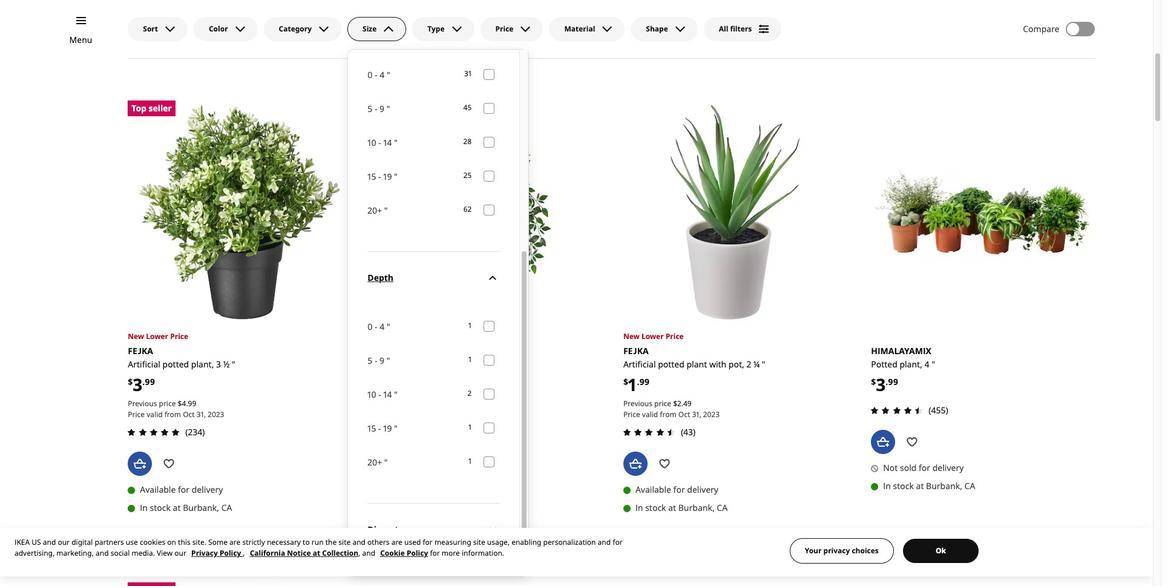 Task type: vqa. For each thing, say whether or not it's contained in the screenshot.


Task type: describe. For each thing, give the bounding box(es) containing it.
seller
[[149, 102, 172, 114]]

from for 1
[[660, 409, 677, 420]]

media.
[[132, 548, 155, 558]]

shape
[[646, 24, 668, 34]]

(234)
[[185, 426, 205, 438]]

your
[[805, 546, 822, 556]]

sort button
[[128, 17, 188, 41]]

price inside popup button
[[496, 24, 514, 34]]

potted for ¼
[[658, 358, 685, 370]]

at for (43)
[[669, 502, 676, 514]]

$ inside previous price $ 2 . 49 price valid from oct 31, 2023
[[673, 398, 678, 409]]

privacy policy link
[[191, 548, 243, 558]]

depth button
[[368, 251, 500, 304]]

valid for 3
[[147, 409, 163, 420]]

in for (43)
[[636, 502, 643, 514]]

4 down size "popup button"
[[380, 69, 385, 80]]

not
[[883, 462, 898, 474]]

plant, inside "himalayamix potted plant, 4 " $ 3 . 99"
[[900, 358, 923, 370]]

some
[[208, 537, 228, 547]]

previous price $ 2 . 49 price valid from oct 31, 2023
[[624, 398, 720, 420]]

19 for 25
[[383, 171, 392, 182]]

ca for (455)
[[965, 480, 976, 492]]

california
[[250, 548, 285, 558]]

more
[[442, 548, 460, 558]]

2023 for "
[[703, 409, 720, 420]]

size
[[363, 24, 377, 34]]

31
[[464, 69, 472, 79]]

enabling
[[512, 537, 542, 547]]

run
[[312, 537, 324, 547]]

material
[[565, 24, 595, 34]]

1 , from the left
[[243, 548, 245, 558]]

top seller
[[132, 102, 172, 114]]

price for 1
[[655, 398, 671, 409]]

20+ for 62
[[368, 205, 382, 216]]

ikea
[[15, 537, 30, 547]]

privacy
[[824, 546, 850, 556]]

0 for 1
[[368, 321, 373, 332]]

ikea us and our digital partners use cookies on this site. some are strictly necessary to run the site and others are used for measuring site usage, enabling personalization and for advertising, marketing, and social media. view our
[[15, 537, 623, 558]]

previous for 1
[[624, 398, 653, 409]]

review: 4.8 out of 5 stars. total reviews: 577 image
[[372, 425, 431, 440]]

strictly
[[242, 537, 265, 547]]

on
[[167, 537, 176, 547]]

previous for 3
[[128, 398, 157, 409]]

for down (43)
[[674, 484, 685, 495]]

62 products element
[[464, 204, 472, 216]]

measuring
[[435, 537, 471, 547]]

2 inside previous price $ 2 . 49 price valid from oct 31, 2023
[[678, 398, 682, 409]]

digital
[[72, 537, 93, 547]]

potted
[[871, 358, 898, 370]]

all
[[719, 24, 729, 34]]

burbank, for (43)
[[679, 502, 715, 514]]

color button
[[194, 17, 258, 41]]

99 inside new lower price fejka artificial potted plant, 3 ½ " $ 3 . 99
[[145, 376, 155, 387]]

- for 28 products element
[[379, 137, 381, 148]]

green
[[158, 27, 179, 37]]

ca for (43)
[[717, 502, 728, 514]]

3 inside "himalayamix potted plant, 4 " $ 3 . 99"
[[876, 373, 886, 396]]

available for 3
[[140, 484, 176, 495]]

10 for 2
[[368, 389, 376, 400]]

2 price from the left
[[407, 398, 424, 409]]

99 inside "himalayamix potted plant, 4 " $ 3 . 99"
[[888, 376, 899, 387]]

(43)
[[681, 426, 696, 438]]

5 - 9 " for 1
[[368, 355, 390, 366]]

price inside new lower price fejka artificial potted plant, 3 ½ " 6
[[418, 331, 436, 341]]

new for ¼
[[624, 331, 640, 341]]

for right personalization
[[613, 537, 623, 547]]

62
[[464, 204, 472, 215]]

not sold for delivery
[[883, 462, 964, 474]]

usage,
[[487, 537, 510, 547]]

ok button
[[903, 539, 979, 563]]

social
[[111, 548, 130, 558]]

your privacy choices
[[805, 546, 879, 556]]

top
[[132, 102, 146, 114]]

stock for (43)
[[645, 502, 666, 514]]

previous price $ 4 . 99 price valid from oct 31, 2023
[[128, 398, 224, 420]]

lower for $
[[146, 331, 168, 341]]

us
[[32, 537, 41, 547]]

25 products element
[[464, 170, 472, 182]]

for left the more
[[430, 548, 440, 558]]

and down partners
[[96, 548, 109, 558]]

sort
[[143, 24, 158, 34]]

19 for 1
[[383, 422, 392, 434]]

depth
[[368, 272, 394, 284]]

in stock at burbank, ca for (455)
[[883, 480, 976, 492]]

from for 99
[[165, 409, 181, 420]]

4 1 products element from the top
[[469, 456, 472, 468]]

price inside new lower price fejka artificial potted plant, 3 ½ " $ 3 . 99
[[170, 331, 188, 341]]

1 for 4
[[469, 321, 472, 331]]

45 products element
[[463, 103, 472, 114]]

. inside previous price $ 4 . 99 price valid from oct 31, 2023
[[186, 398, 188, 409]]

2 products element
[[468, 388, 472, 400]]

99 inside new lower price fejka artificial potted plant with pot, 2 ¼ " $ 1 . 99
[[640, 376, 650, 387]]

this
[[178, 537, 191, 547]]

others
[[368, 537, 390, 547]]

plant
[[687, 358, 707, 370]]

31, for 99
[[197, 409, 206, 420]]

5 for 45
[[368, 103, 373, 114]]

plant, for $
[[191, 358, 214, 370]]

fejka for ¼
[[624, 345, 649, 357]]

1 policy from the left
[[220, 548, 241, 558]]

advertising,
[[15, 548, 55, 558]]

6
[[381, 373, 391, 396]]

marketing,
[[57, 548, 94, 558]]

4 inside previous price $ 4 . 99 price valid from oct 31, 2023
[[182, 398, 186, 409]]

type button
[[412, 17, 474, 41]]

¼
[[754, 358, 760, 370]]

oct for 1
[[679, 409, 690, 420]]

15 for 1
[[368, 422, 376, 434]]

material button
[[549, 17, 625, 41]]

new for 6
[[376, 331, 392, 341]]

" inside "himalayamix potted plant, 4 " $ 3 . 99"
[[932, 358, 935, 370]]

45
[[463, 103, 472, 113]]

the
[[326, 537, 337, 547]]

15 - 19 " for 25
[[368, 171, 398, 182]]

new lower price fejka artificial potted plant, 3 ½ " 6
[[376, 331, 483, 396]]

10 - 14 " for 2
[[368, 389, 398, 400]]

(455)
[[929, 405, 948, 416]]

color
[[209, 24, 228, 34]]

31, for 1
[[692, 409, 702, 420]]

25
[[464, 170, 472, 181]]

artificial for $
[[128, 358, 160, 370]]

to
[[303, 537, 310, 547]]

green button
[[128, 20, 194, 45]]

fejka for $
[[128, 345, 153, 357]]

menu
[[69, 34, 92, 45]]

2 policy from the left
[[407, 548, 428, 558]]

new for $
[[128, 331, 144, 341]]

in stock at burbank, ca for (43)
[[636, 502, 728, 514]]

plant, for 6
[[439, 358, 462, 370]]

category
[[279, 24, 312, 34]]

1 site from the left
[[339, 537, 351, 547]]

collection
[[322, 548, 359, 558]]

new lower price fejka artificial potted plant, 3 ½ " $ 3 . 99
[[128, 331, 235, 396]]

partners
[[95, 537, 124, 547]]

2 site from the left
[[473, 537, 485, 547]]

2 previous from the left
[[376, 398, 405, 409]]

9 for 1
[[380, 355, 385, 366]]

with
[[710, 358, 727, 370]]

at for (455)
[[916, 480, 924, 492]]

1 for 9
[[469, 354, 472, 365]]

½ for $
[[223, 358, 230, 370]]

5 - 9 " for 45
[[368, 103, 390, 114]]

privacy
[[191, 548, 218, 558]]

14 for 28
[[383, 137, 392, 148]]

size button
[[348, 17, 406, 41]]

cookie
[[380, 548, 405, 558]]

$ inside "himalayamix potted plant, 4 " $ 3 . 99"
[[871, 376, 876, 387]]

diameter button
[[368, 503, 500, 556]]

49
[[684, 398, 692, 409]]

available for delivery for 1
[[636, 484, 719, 495]]

2023 for 3
[[208, 409, 224, 420]]

new lower price fejka artificial potted plant with pot, 2 ¼ " $ 1 . 99
[[624, 331, 766, 396]]

category button
[[264, 17, 342, 41]]



Task type: locate. For each thing, give the bounding box(es) containing it.
1 horizontal spatial lower
[[394, 331, 416, 341]]

artificial up previous price $ 4 . 99 price valid from oct 31, 2023
[[128, 358, 160, 370]]

1 for 19
[[469, 422, 472, 433]]

oct up (234)
[[183, 409, 195, 420]]

2 0 - 4 " from the top
[[368, 321, 390, 332]]

2 oct from the left
[[679, 409, 690, 420]]

,
[[243, 548, 245, 558], [359, 548, 360, 558]]

0 - 4 " down size "popup button"
[[368, 69, 390, 80]]

2 horizontal spatial new
[[624, 331, 640, 341]]

ca
[[965, 480, 976, 492], [221, 502, 232, 514], [469, 502, 480, 514], [717, 502, 728, 514]]

0 down depth on the left of the page
[[368, 321, 373, 332]]

31, up (43)
[[692, 409, 702, 420]]

½ for 6
[[471, 358, 478, 370]]

previous inside previous price $ 2 . 49 price valid from oct 31, 2023
[[624, 398, 653, 409]]

1 products element for 4
[[469, 321, 472, 332]]

2 horizontal spatial plant,
[[900, 358, 923, 370]]

policy
[[220, 548, 241, 558], [407, 548, 428, 558]]

fejka inside new lower price fejka artificial potted plant, 3 ½ " 6
[[376, 345, 401, 357]]

for right used
[[423, 537, 433, 547]]

california notice at collection link
[[250, 548, 359, 558]]

all filters
[[719, 24, 752, 34]]

rotate 180 image
[[486, 271, 500, 285]]

0 - 4 "
[[368, 69, 390, 80], [368, 321, 390, 332]]

oct inside previous price $ 4 . 99 price valid from oct 31, 2023
[[183, 409, 195, 420]]

1 vertical spatial 15
[[368, 422, 376, 434]]

. up (234)
[[186, 398, 188, 409]]

2 20+ from the top
[[368, 456, 382, 468]]

15 for 25
[[368, 171, 376, 182]]

2 15 - 19 " from the top
[[368, 422, 398, 434]]

previous
[[128, 398, 157, 409], [376, 398, 405, 409], [624, 398, 653, 409]]

delivery down (43)
[[687, 484, 719, 495]]

1 vertical spatial 9
[[380, 355, 385, 366]]

2 5 - 9 " from the top
[[368, 355, 390, 366]]

3 fejka from the left
[[624, 345, 649, 357]]

price button
[[480, 17, 543, 41]]

available down review: 4.6 out of 5 stars. total reviews: 43 image
[[636, 484, 671, 495]]

½ inside new lower price fejka artificial potted plant, 3 ½ " 6
[[471, 358, 478, 370]]

1 2023 from the left
[[208, 409, 224, 420]]

31 products element
[[464, 69, 472, 80]]

2 horizontal spatial potted
[[658, 358, 685, 370]]

1 horizontal spatial are
[[392, 537, 403, 547]]

2 horizontal spatial artificial
[[624, 358, 656, 370]]

1 14 from the top
[[383, 137, 392, 148]]

2 20+ " from the top
[[368, 456, 388, 468]]

filters
[[730, 24, 752, 34]]

3 potted from the left
[[658, 358, 685, 370]]

price inside previous price $ 4 . 99 price valid from oct 31, 2023
[[128, 409, 145, 420]]

artificial
[[128, 358, 160, 370], [376, 358, 408, 370], [624, 358, 656, 370]]

previous inside previous price $ 4 . 99 price valid from oct 31, 2023
[[128, 398, 157, 409]]

3 new from the left
[[624, 331, 640, 341]]

1 are from the left
[[229, 537, 241, 547]]

1 15 - 19 " from the top
[[368, 171, 398, 182]]

price inside previous price $ 2 . 49 price valid from oct 31, 2023
[[655, 398, 671, 409]]

- for 31 products element
[[375, 69, 378, 80]]

0 horizontal spatial 2023
[[208, 409, 224, 420]]

potted for $
[[163, 358, 189, 370]]

from up review: 4.6 out of 5 stars. total reviews: 43 image
[[660, 409, 677, 420]]

99 up previous price $ 2 . 49 price valid from oct 31, 2023
[[640, 376, 650, 387]]

"
[[387, 69, 390, 80], [387, 103, 390, 114], [394, 137, 398, 148], [394, 171, 398, 182], [384, 205, 388, 216], [387, 321, 390, 332], [387, 355, 390, 366], [232, 358, 235, 370], [480, 358, 483, 370], [762, 358, 766, 370], [932, 358, 935, 370], [394, 389, 398, 400], [394, 422, 398, 434], [384, 456, 388, 468]]

site up information.
[[473, 537, 485, 547]]

review: 4.6 out of 5 stars. total reviews: 455 image
[[868, 403, 926, 418]]

fejka for 6
[[376, 345, 401, 357]]

oct down 49
[[679, 409, 690, 420]]

pot,
[[729, 358, 745, 370]]

3 price from the left
[[655, 398, 671, 409]]

policy down used
[[407, 548, 428, 558]]

0 vertical spatial 10 - 14 "
[[368, 137, 398, 148]]

available for 1
[[636, 484, 671, 495]]

0 vertical spatial 10
[[368, 137, 376, 148]]

2 2023 from the left
[[703, 409, 720, 420]]

fejka
[[128, 345, 153, 357], [376, 345, 401, 357], [624, 345, 649, 357]]

1 products element for 9
[[469, 354, 472, 366]]

1 19 from the top
[[383, 171, 392, 182]]

1 ½ from the left
[[223, 358, 230, 370]]

. up previous price $ 4 . 99 price valid from oct 31, 2023
[[142, 376, 145, 387]]

price for 99
[[159, 398, 176, 409]]

20+ " for 1
[[368, 456, 388, 468]]

- for 2 products 'element'
[[379, 389, 381, 400]]

10 - 14 " for 28
[[368, 137, 398, 148]]

1 horizontal spatial artificial
[[376, 358, 408, 370]]

. inside new lower price fejka artificial potted plant, 3 ½ " $ 3 . 99
[[142, 376, 145, 387]]

price inside new lower price fejka artificial potted plant with pot, 2 ¼ " $ 1 . 99
[[666, 331, 684, 341]]

personalization
[[543, 537, 596, 547]]

your privacy choices button
[[790, 538, 894, 564]]

0 vertical spatial 20+ "
[[368, 205, 388, 216]]

- for 19 1 products element
[[378, 422, 381, 434]]

1 vertical spatial 5 - 9 "
[[368, 355, 390, 366]]

0 vertical spatial 5 - 9 "
[[368, 103, 390, 114]]

31, inside previous price $ 4 . 99 price valid from oct 31, 2023
[[197, 409, 206, 420]]

" inside new lower price fejka artificial potted plant, 3 ½ " 6
[[480, 358, 483, 370]]

0 horizontal spatial available for delivery
[[140, 484, 223, 495]]

2 available from the left
[[636, 484, 671, 495]]

2 valid from the left
[[642, 409, 658, 420]]

artificial inside new lower price fejka artificial potted plant, 3 ½ " $ 3 . 99
[[128, 358, 160, 370]]

2 10 from the top
[[368, 389, 376, 400]]

0 - 4 " for 31
[[368, 69, 390, 80]]

1 9 from the top
[[380, 103, 385, 114]]

ok
[[936, 546, 946, 556]]

compare
[[1023, 23, 1060, 35]]

2023 inside previous price $ 2 . 49 price valid from oct 31, 2023
[[703, 409, 720, 420]]

2 horizontal spatial delivery
[[933, 462, 964, 474]]

3 1 products element from the top
[[469, 422, 472, 434]]

all filters button
[[704, 17, 782, 41]]

1 horizontal spatial oct
[[679, 409, 690, 420]]

1 horizontal spatial potted
[[410, 358, 437, 370]]

- for 1 products element corresponding to 4
[[375, 321, 378, 332]]

½
[[223, 358, 230, 370], [471, 358, 478, 370]]

our down this
[[175, 548, 186, 558]]

delivery for 99
[[192, 484, 223, 495]]

- for 9 1 products element
[[375, 355, 377, 366]]

1 artificial from the left
[[128, 358, 160, 370]]

lower inside new lower price fejka artificial potted plant, 3 ½ " 6
[[394, 331, 416, 341]]

1 horizontal spatial policy
[[407, 548, 428, 558]]

artificial for 6
[[376, 358, 408, 370]]

0 vertical spatial 15
[[368, 171, 376, 182]]

4 up (234)
[[182, 398, 186, 409]]

2 inside new lower price fejka artificial potted plant with pot, 2 ¼ " $ 1 . 99
[[747, 358, 751, 370]]

potted inside new lower price fejka artificial potted plant, 3 ½ " 6
[[410, 358, 437, 370]]

1 price from the left
[[159, 398, 176, 409]]

1 horizontal spatial from
[[660, 409, 677, 420]]

2 are from the left
[[392, 537, 403, 547]]

0 vertical spatial 14
[[383, 137, 392, 148]]

5 for 1
[[368, 355, 373, 366]]

1 horizontal spatial available
[[636, 484, 671, 495]]

1 vertical spatial 15 - 19 "
[[368, 422, 398, 434]]

0 horizontal spatial potted
[[163, 358, 189, 370]]

potted left plant
[[658, 358, 685, 370]]

potted up previous price
[[410, 358, 437, 370]]

1 horizontal spatial ½
[[471, 358, 478, 370]]

1 horizontal spatial 2
[[678, 398, 682, 409]]

1 previous from the left
[[128, 398, 157, 409]]

1 horizontal spatial ,
[[359, 548, 360, 558]]

choices
[[852, 546, 879, 556]]

" inside new lower price fejka artificial potted plant, 3 ½ " $ 3 . 99
[[232, 358, 235, 370]]

0 horizontal spatial 2
[[468, 388, 472, 399]]

burbank, for (455)
[[926, 480, 963, 492]]

new
[[128, 331, 144, 341], [376, 331, 392, 341], [624, 331, 640, 341]]

oct inside previous price $ 2 . 49 price valid from oct 31, 2023
[[679, 409, 690, 420]]

2 lower from the left
[[394, 331, 416, 341]]

20+ " for 62
[[368, 205, 388, 216]]

. inside previous price $ 2 . 49 price valid from oct 31, 2023
[[682, 398, 684, 409]]

price inside previous price $ 2 . 49 price valid from oct 31, 2023
[[624, 409, 640, 420]]

are up the cookie
[[392, 537, 403, 547]]

20+
[[368, 205, 382, 216], [368, 456, 382, 468]]

our up marketing,
[[58, 537, 70, 547]]

- for 25 products 'element'
[[378, 171, 381, 182]]

for right sold
[[919, 462, 931, 474]]

lower for 6
[[394, 331, 416, 341]]

our
[[58, 537, 70, 547], [175, 548, 186, 558]]

available for delivery for 3
[[140, 484, 223, 495]]

$ inside new lower price fejka artificial potted plant with pot, 2 ¼ " $ 1 . 99
[[624, 376, 628, 387]]

3 plant, from the left
[[900, 358, 923, 370]]

1 5 - 9 " from the top
[[368, 103, 390, 114]]

1 vertical spatial 0 - 4 "
[[368, 321, 390, 332]]

2 0 from the top
[[368, 321, 373, 332]]

delivery
[[933, 462, 964, 474], [192, 484, 223, 495], [687, 484, 719, 495]]

lower inside new lower price fejka artificial potted plant with pot, 2 ¼ " $ 1 . 99
[[642, 331, 664, 341]]

0 horizontal spatial from
[[165, 409, 181, 420]]

1 5 from the top
[[368, 103, 373, 114]]

1 vertical spatial 0
[[368, 321, 373, 332]]

price left 49
[[655, 398, 671, 409]]

1 vertical spatial 20+
[[368, 456, 382, 468]]

15 - 19 "
[[368, 171, 398, 182], [368, 422, 398, 434]]

1 from from the left
[[165, 409, 181, 420]]

0 horizontal spatial ½
[[223, 358, 230, 370]]

0 vertical spatial 15 - 19 "
[[368, 171, 398, 182]]

0 horizontal spatial artificial
[[128, 358, 160, 370]]

0 horizontal spatial site
[[339, 537, 351, 547]]

and down others
[[362, 548, 375, 558]]

2 available for delivery from the left
[[636, 484, 719, 495]]

cookies
[[140, 537, 165, 547]]

use
[[126, 537, 138, 547]]

" inside new lower price fejka artificial potted plant with pot, 2 ¼ " $ 1 . 99
[[762, 358, 766, 370]]

1 20+ " from the top
[[368, 205, 388, 216]]

and up privacy policy , california notice at collection , and cookie policy for more information. at the left bottom of page
[[353, 537, 366, 547]]

$ up previous price $ 4 . 99 price valid from oct 31, 2023
[[128, 376, 133, 387]]

0 vertical spatial 0 - 4 "
[[368, 69, 390, 80]]

are right some
[[229, 537, 241, 547]]

review: 4.8 out of 5 stars. total reviews: 234 image
[[124, 425, 183, 440]]

99 inside previous price $ 4 . 99 price valid from oct 31, 2023
[[188, 398, 196, 409]]

review: 4.6 out of 5 stars. total reviews: 43 image
[[620, 425, 679, 440]]

. inside "himalayamix potted plant, 4 " $ 3 . 99"
[[886, 376, 888, 387]]

1 vertical spatial 19
[[383, 422, 392, 434]]

from inside previous price $ 4 . 99 price valid from oct 31, 2023
[[165, 409, 181, 420]]

delivery up site.
[[192, 484, 223, 495]]

3 previous from the left
[[624, 398, 653, 409]]

10
[[368, 137, 376, 148], [368, 389, 376, 400]]

0 horizontal spatial plant,
[[191, 358, 214, 370]]

1 plant, from the left
[[191, 358, 214, 370]]

burbank,
[[926, 480, 963, 492], [183, 502, 219, 514], [431, 502, 467, 514], [679, 502, 715, 514]]

2 horizontal spatial price
[[655, 398, 671, 409]]

0 horizontal spatial fejka
[[128, 345, 153, 357]]

potted inside new lower price fejka artificial potted plant with pot, 2 ¼ " $ 1 . 99
[[658, 358, 685, 370]]

potted inside new lower price fejka artificial potted plant, 3 ½ " $ 3 . 99
[[163, 358, 189, 370]]

$ inside new lower price fejka artificial potted plant, 3 ½ " $ 3 . 99
[[128, 376, 133, 387]]

available for delivery up this
[[140, 484, 223, 495]]

new inside new lower price fejka artificial potted plant, 3 ½ " 6
[[376, 331, 392, 341]]

31, inside previous price $ 2 . 49 price valid from oct 31, 2023
[[692, 409, 702, 420]]

previous up review: 4.6 out of 5 stars. total reviews: 43 image
[[624, 398, 653, 409]]

2 ½ from the left
[[471, 358, 478, 370]]

0 vertical spatial 9
[[380, 103, 385, 114]]

2 potted from the left
[[410, 358, 437, 370]]

1 horizontal spatial previous
[[376, 398, 405, 409]]

10 - 14 "
[[368, 137, 398, 148], [368, 389, 398, 400]]

-
[[375, 69, 378, 80], [375, 103, 377, 114], [379, 137, 381, 148], [378, 171, 381, 182], [375, 321, 378, 332], [375, 355, 377, 366], [379, 389, 381, 400], [378, 422, 381, 434]]

site up privacy policy , california notice at collection , and cookie policy for more information. at the left bottom of page
[[339, 537, 351, 547]]

2 10 - 14 " from the top
[[368, 389, 398, 400]]

1 0 - 4 " from the top
[[368, 69, 390, 80]]

0 horizontal spatial 31,
[[197, 409, 206, 420]]

1 new from the left
[[128, 331, 144, 341]]

1 horizontal spatial delivery
[[687, 484, 719, 495]]

artificial inside new lower price fejka artificial potted plant, 3 ½ " 6
[[376, 358, 408, 370]]

2 horizontal spatial previous
[[624, 398, 653, 409]]

menu button
[[69, 33, 92, 47]]

himalayamix
[[871, 345, 932, 357]]

artificial for ¼
[[624, 358, 656, 370]]

2 9 from the top
[[380, 355, 385, 366]]

0 horizontal spatial valid
[[147, 409, 163, 420]]

plant, inside new lower price fejka artificial potted plant, 3 ½ " $ 3 . 99
[[191, 358, 214, 370]]

in stock at burbank, ca
[[883, 480, 976, 492], [140, 502, 232, 514], [388, 502, 480, 514], [636, 502, 728, 514]]

0 horizontal spatial lower
[[146, 331, 168, 341]]

0 horizontal spatial are
[[229, 537, 241, 547]]

stock
[[893, 480, 914, 492], [150, 502, 171, 514], [398, 502, 419, 514], [645, 502, 666, 514]]

2 14 from the top
[[383, 389, 392, 400]]

fejka inside new lower price fejka artificial potted plant with pot, 2 ¼ " $ 1 . 99
[[624, 345, 649, 357]]

1 available for delivery from the left
[[140, 484, 223, 495]]

1 valid from the left
[[147, 409, 163, 420]]

privacy policy , california notice at collection , and cookie policy for more information.
[[191, 548, 504, 558]]

2 1 products element from the top
[[469, 354, 472, 366]]

1 vertical spatial 5
[[368, 355, 373, 366]]

1 lower from the left
[[146, 331, 168, 341]]

28
[[463, 136, 472, 147]]

valid inside previous price $ 2 . 49 price valid from oct 31, 2023
[[642, 409, 658, 420]]

burbank, for (234)
[[183, 502, 219, 514]]

1 15 from the top
[[368, 171, 376, 182]]

0 - 4 " for 1
[[368, 321, 390, 332]]

1 10 - 14 " from the top
[[368, 137, 398, 148]]

0 vertical spatial 0
[[368, 69, 373, 80]]

cookie policy link
[[380, 548, 428, 558]]

in for (455)
[[883, 480, 891, 492]]

1 1 products element from the top
[[469, 321, 472, 332]]

1 10 from the top
[[368, 137, 376, 148]]

1 31, from the left
[[197, 409, 206, 420]]

1 horizontal spatial new
[[376, 331, 392, 341]]

0 horizontal spatial delivery
[[192, 484, 223, 495]]

1 horizontal spatial 2023
[[703, 409, 720, 420]]

14
[[383, 137, 392, 148], [383, 389, 392, 400]]

2023 inside previous price $ 4 . 99 price valid from oct 31, 2023
[[208, 409, 224, 420]]

stock for (455)
[[893, 480, 914, 492]]

previous price
[[376, 398, 426, 409]]

3 artificial from the left
[[624, 358, 656, 370]]

99 up (234)
[[188, 398, 196, 409]]

valid for 1
[[642, 409, 658, 420]]

1 horizontal spatial plant,
[[439, 358, 462, 370]]

1 vertical spatial our
[[175, 548, 186, 558]]

from inside previous price $ 2 . 49 price valid from oct 31, 2023
[[660, 409, 677, 420]]

at
[[916, 480, 924, 492], [173, 502, 181, 514], [421, 502, 429, 514], [669, 502, 676, 514], [313, 548, 320, 558]]

3 lower from the left
[[642, 331, 664, 341]]

0 horizontal spatial policy
[[220, 548, 241, 558]]

0 down "size"
[[368, 69, 373, 80]]

0 - 4 " down depth on the left of the page
[[368, 321, 390, 332]]

4 inside "himalayamix potted plant, 4 " $ 3 . 99"
[[925, 358, 930, 370]]

in for (234)
[[140, 502, 148, 514]]

99 up previous price $ 4 . 99 price valid from oct 31, 2023
[[145, 376, 155, 387]]

valid up review: 4.6 out of 5 stars. total reviews: 43 image
[[642, 409, 658, 420]]

2 fejka from the left
[[376, 345, 401, 357]]

1 0 from the top
[[368, 69, 373, 80]]

available for delivery down (43)
[[636, 484, 719, 495]]

0 for 31
[[368, 69, 373, 80]]

1 products element
[[469, 321, 472, 332], [469, 354, 472, 366], [469, 422, 472, 434], [469, 456, 472, 468]]

0 horizontal spatial oct
[[183, 409, 195, 420]]

. down potted
[[886, 376, 888, 387]]

diameter
[[368, 524, 408, 535]]

new inside new lower price fejka artificial potted plant with pot, 2 ¼ " $ 1 . 99
[[624, 331, 640, 341]]

2 artificial from the left
[[376, 358, 408, 370]]

1 horizontal spatial our
[[175, 548, 186, 558]]

9 for 45
[[380, 103, 385, 114]]

1 horizontal spatial site
[[473, 537, 485, 547]]

lower inside new lower price fejka artificial potted plant, 3 ½ " $ 3 . 99
[[146, 331, 168, 341]]

potted up previous price $ 4 . 99 price valid from oct 31, 2023
[[163, 358, 189, 370]]

1 horizontal spatial fejka
[[376, 345, 401, 357]]

2 15 from the top
[[368, 422, 376, 434]]

2 31, from the left
[[692, 409, 702, 420]]

1 available from the left
[[140, 484, 176, 495]]

previous down 6
[[376, 398, 405, 409]]

available up cookies
[[140, 484, 176, 495]]

sold
[[900, 462, 917, 474]]

1 horizontal spatial available for delivery
[[636, 484, 719, 495]]

2 horizontal spatial lower
[[642, 331, 664, 341]]

.
[[142, 376, 145, 387], [637, 376, 640, 387], [886, 376, 888, 387], [186, 398, 188, 409], [682, 398, 684, 409]]

20+ for 1
[[368, 456, 382, 468]]

20+ "
[[368, 205, 388, 216], [368, 456, 388, 468]]

$ up review: 4.8 out of 5 stars. total reviews: 234 "image"
[[178, 398, 182, 409]]

1 inside new lower price fejka artificial potted plant with pot, 2 ¼ " $ 1 . 99
[[628, 373, 637, 396]]

delivery for 1
[[687, 484, 719, 495]]

14 for 2
[[383, 389, 392, 400]]

price inside previous price $ 4 . 99 price valid from oct 31, 2023
[[159, 398, 176, 409]]

2 plant, from the left
[[439, 358, 462, 370]]

plant, inside new lower price fejka artificial potted plant, 3 ½ " 6
[[439, 358, 462, 370]]

fejka inside new lower price fejka artificial potted plant, 3 ½ " $ 3 . 99
[[128, 345, 153, 357]]

type
[[428, 24, 445, 34]]

0 vertical spatial 19
[[383, 171, 392, 182]]

0 vertical spatial our
[[58, 537, 70, 547]]

price
[[496, 24, 514, 34], [170, 331, 188, 341], [418, 331, 436, 341], [666, 331, 684, 341], [128, 409, 145, 420], [624, 409, 640, 420]]

0 horizontal spatial our
[[58, 537, 70, 547]]

1 vertical spatial 14
[[383, 389, 392, 400]]

$ inside previous price $ 4 . 99 price valid from oct 31, 2023
[[178, 398, 182, 409]]

in stock at burbank, ca for (234)
[[140, 502, 232, 514]]

- for 45 products element
[[375, 103, 377, 114]]

3 inside new lower price fejka artificial potted plant, 3 ½ " 6
[[464, 358, 469, 370]]

himalayamix potted plant, 4 " $ 3 . 99
[[871, 345, 935, 396]]

and
[[43, 537, 56, 547], [353, 537, 366, 547], [598, 537, 611, 547], [96, 548, 109, 558], [362, 548, 375, 558]]

1 fejka from the left
[[128, 345, 153, 357]]

notice
[[287, 548, 311, 558]]

0 horizontal spatial price
[[159, 398, 176, 409]]

policy down some
[[220, 548, 241, 558]]

lower for ¼
[[642, 331, 664, 341]]

view
[[157, 548, 173, 558]]

4 down depth on the left of the page
[[380, 321, 385, 332]]

$ left 49
[[673, 398, 678, 409]]

½ inside new lower price fejka artificial potted plant, 3 ½ " $ 3 . 99
[[223, 358, 230, 370]]

artificial up previous price $ 2 . 49 price valid from oct 31, 2023
[[624, 358, 656, 370]]

previous up review: 4.8 out of 5 stars. total reviews: 234 "image"
[[128, 398, 157, 409]]

1 products element for 19
[[469, 422, 472, 434]]

site.
[[192, 537, 206, 547]]

4 down the 'himalayamix'
[[925, 358, 930, 370]]

valid up review: 4.8 out of 5 stars. total reviews: 234 "image"
[[147, 409, 163, 420]]

for up this
[[178, 484, 190, 495]]

2 horizontal spatial fejka
[[624, 345, 649, 357]]

2 new from the left
[[376, 331, 392, 341]]

15 - 19 " for 1
[[368, 422, 398, 434]]

1 oct from the left
[[183, 409, 195, 420]]

1 horizontal spatial price
[[407, 398, 424, 409]]

2 19 from the top
[[383, 422, 392, 434]]

0 horizontal spatial previous
[[128, 398, 157, 409]]

10 for 28
[[368, 137, 376, 148]]

1 horizontal spatial valid
[[642, 409, 658, 420]]

valid inside previous price $ 4 . 99 price valid from oct 31, 2023
[[147, 409, 163, 420]]

28 products element
[[463, 136, 472, 148]]

, down strictly
[[243, 548, 245, 558]]

new inside new lower price fejka artificial potted plant, 3 ½ " $ 3 . 99
[[128, 331, 144, 341]]

and right us
[[43, 537, 56, 547]]

31, up (234)
[[197, 409, 206, 420]]

. up (43)
[[682, 398, 684, 409]]

0 horizontal spatial ,
[[243, 548, 245, 558]]

1 vertical spatial 10
[[368, 389, 376, 400]]

99 down potted
[[888, 376, 899, 387]]

used
[[404, 537, 421, 547]]

$ up previous price $ 2 . 49 price valid from oct 31, 2023
[[624, 376, 628, 387]]

shape button
[[631, 17, 698, 41]]

. up previous price $ 2 . 49 price valid from oct 31, 2023
[[637, 376, 640, 387]]

artificial up 6
[[376, 358, 408, 370]]

0 horizontal spatial available
[[140, 484, 176, 495]]

ca for (234)
[[221, 502, 232, 514]]

1 20+ from the top
[[368, 205, 382, 216]]

from up review: 4.8 out of 5 stars. total reviews: 234 "image"
[[165, 409, 181, 420]]

$ down potted
[[871, 376, 876, 387]]

2 , from the left
[[359, 548, 360, 558]]

are
[[229, 537, 241, 547], [392, 537, 403, 547]]

2 from from the left
[[660, 409, 677, 420]]

0 vertical spatial 20+
[[368, 205, 382, 216]]

stock for (234)
[[150, 502, 171, 514]]

2 horizontal spatial 2
[[747, 358, 751, 370]]

delivery right sold
[[933, 462, 964, 474]]

and right personalization
[[598, 537, 611, 547]]

potted for 6
[[410, 358, 437, 370]]

1 horizontal spatial 31,
[[692, 409, 702, 420]]

1 potted from the left
[[163, 358, 189, 370]]

price up review: 4.8 out of 5 stars. total reviews: 234 "image"
[[159, 398, 176, 409]]

. inside new lower price fejka artificial potted plant with pot, 2 ¼ " $ 1 . 99
[[637, 376, 640, 387]]

0 vertical spatial 5
[[368, 103, 373, 114]]

1 vertical spatial 10 - 14 "
[[368, 389, 398, 400]]

potted
[[163, 358, 189, 370], [410, 358, 437, 370], [658, 358, 685, 370]]

at for (234)
[[173, 502, 181, 514]]

oct for 99
[[183, 409, 195, 420]]

, left the cookie
[[359, 548, 360, 558]]

2 5 from the top
[[368, 355, 373, 366]]

artificial inside new lower price fejka artificial potted plant with pot, 2 ¼ " $ 1 . 99
[[624, 358, 656, 370]]

price up review: 4.8 out of 5 stars. total reviews: 577 image
[[407, 398, 424, 409]]

information.
[[462, 548, 504, 558]]

0 horizontal spatial new
[[128, 331, 144, 341]]

1 vertical spatial 20+ "
[[368, 456, 388, 468]]



